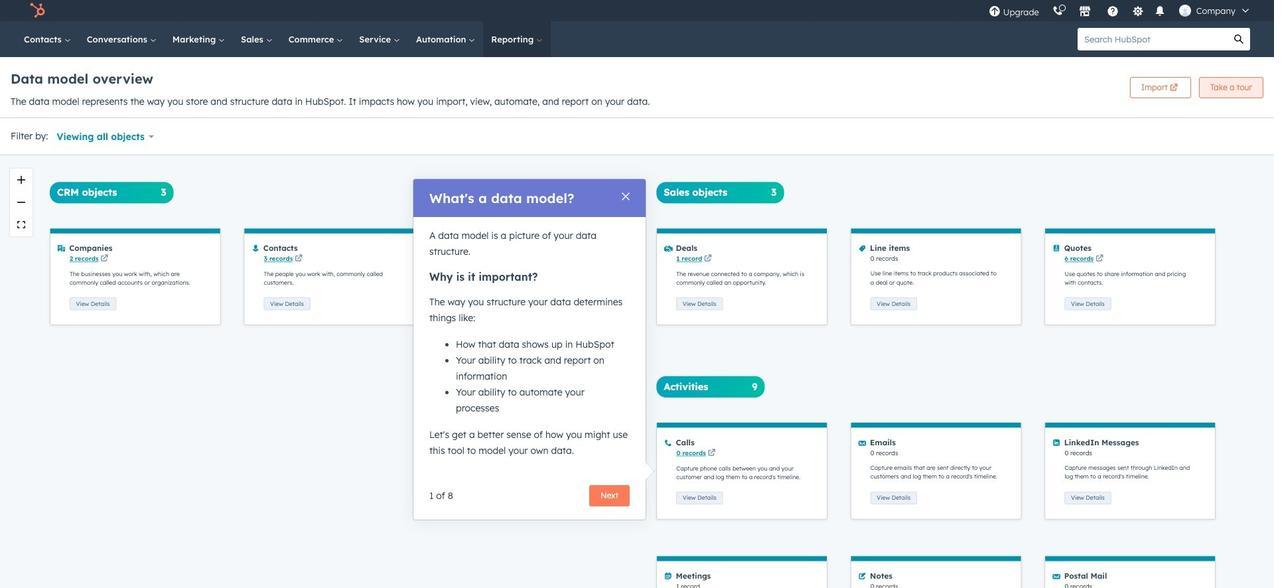 Task type: vqa. For each thing, say whether or not it's contained in the screenshot.
fit view Icon
yes



Task type: describe. For each thing, give the bounding box(es) containing it.
fit view image
[[17, 221, 25, 229]]

jacob simon image
[[1180, 5, 1192, 17]]



Task type: locate. For each thing, give the bounding box(es) containing it.
Search HubSpot search field
[[1078, 28, 1228, 50]]

marketplaces image
[[1080, 6, 1091, 18]]

menu
[[983, 0, 1259, 21]]

zoom in image
[[17, 176, 25, 184]]

close image
[[622, 193, 630, 201]]



